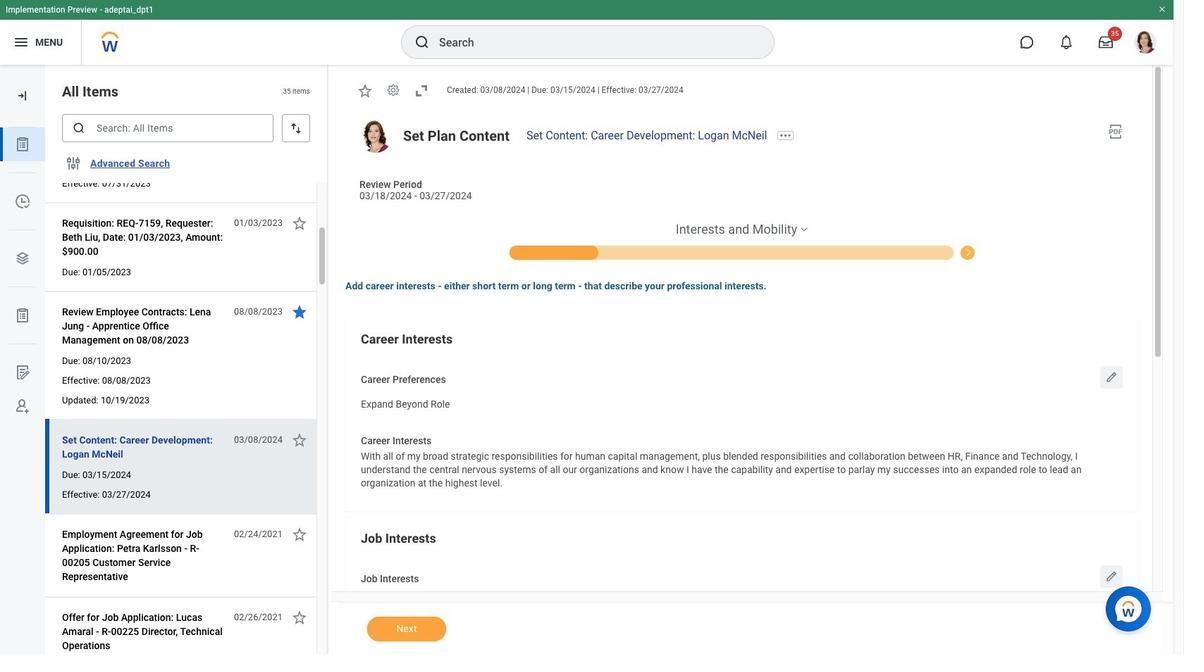 Task type: vqa. For each thing, say whether or not it's contained in the screenshot.
Global related to Global Support - UK & Ireland Group
no



Task type: locate. For each thing, give the bounding box(es) containing it.
star image
[[291, 215, 308, 232], [291, 432, 308, 449], [291, 610, 308, 627]]

1 clipboard image from the top
[[14, 136, 31, 153]]

1 vertical spatial star image
[[291, 432, 308, 449]]

clipboard image
[[14, 136, 31, 153], [14, 307, 31, 324]]

search image
[[72, 121, 86, 135]]

item list element
[[45, 65, 328, 655]]

configure image
[[65, 155, 82, 172]]

0 vertical spatial edit image
[[1104, 371, 1118, 385]]

clipboard image down 'transformation import' "image"
[[14, 136, 31, 153]]

2 vertical spatial star image
[[291, 610, 308, 627]]

perspective image
[[14, 250, 31, 267]]

1 star image from the top
[[291, 215, 308, 232]]

None text field
[[361, 590, 855, 614]]

2 edit image from the top
[[1104, 570, 1118, 584]]

chevron right image
[[960, 244, 976, 257]]

1 vertical spatial clipboard image
[[14, 307, 31, 324]]

fullscreen image
[[413, 82, 430, 99]]

1 vertical spatial edit image
[[1104, 570, 1118, 584]]

0 vertical spatial star image
[[291, 215, 308, 232]]

None text field
[[361, 390, 450, 415]]

rename image
[[14, 364, 31, 381]]

justify image
[[13, 34, 30, 51]]

edit image
[[1104, 371, 1118, 385], [1104, 570, 1118, 584]]

clock check image
[[14, 193, 31, 210]]

transformation import image
[[16, 89, 30, 103]]

clipboard image up rename image at the bottom left of the page
[[14, 307, 31, 324]]

navigation
[[345, 221, 1138, 260]]

sort image
[[289, 121, 303, 135]]

2 vertical spatial star image
[[291, 526, 308, 543]]

banner
[[0, 0, 1173, 65]]

1 edit image from the top
[[1104, 371, 1118, 385]]

search image
[[414, 34, 431, 51]]

star image
[[357, 82, 374, 99], [291, 304, 308, 321], [291, 526, 308, 543]]

list
[[0, 128, 45, 424]]

0 vertical spatial clipboard image
[[14, 136, 31, 153]]

user plus image
[[14, 398, 31, 415]]

profile logan mcneil image
[[1134, 31, 1157, 56]]

employee's photo (logan mcneil) image
[[359, 120, 392, 153]]



Task type: describe. For each thing, give the bounding box(es) containing it.
view printable version (pdf) image
[[1107, 123, 1124, 140]]

2 star image from the top
[[291, 432, 308, 449]]

Search Workday  search field
[[439, 27, 745, 58]]

Search: All Items text field
[[62, 114, 273, 142]]

close environment banner image
[[1158, 5, 1166, 13]]

gear image
[[386, 83, 400, 98]]

notifications large image
[[1059, 35, 1073, 49]]

0 vertical spatial star image
[[357, 82, 374, 99]]

3 star image from the top
[[291, 610, 308, 627]]

inbox large image
[[1099, 35, 1113, 49]]

1 vertical spatial star image
[[291, 304, 308, 321]]

2 clipboard image from the top
[[14, 307, 31, 324]]



